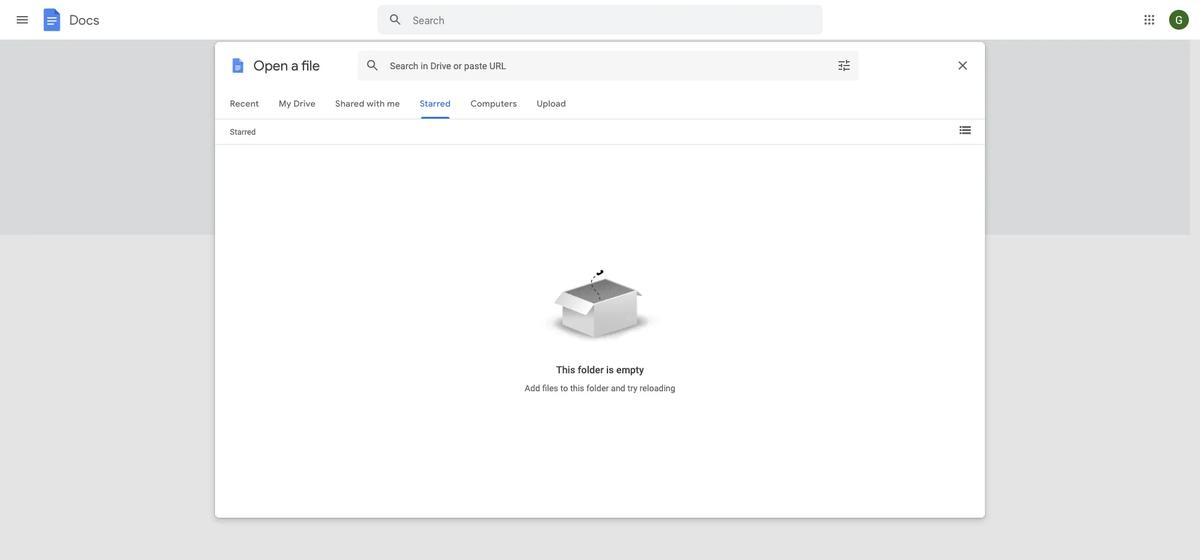Task type: vqa. For each thing, say whether or not it's contained in the screenshot.
mbers
no



Task type: describe. For each thing, give the bounding box(es) containing it.
docs link
[[40, 7, 99, 35]]

gallery
[[846, 53, 875, 64]]

blank
[[472, 323, 496, 335]]

1 option from the left
[[243, 77, 333, 217]]

3 option from the left
[[445, 77, 535, 221]]

select
[[434, 323, 461, 335]]

a inside 'no text documents yet select a blank document or choose another template above to get started'
[[464, 323, 469, 335]]

choose
[[556, 323, 589, 335]]

text
[[557, 304, 575, 317]]

a inside heading
[[273, 53, 278, 66]]

6 option from the left
[[747, 77, 837, 221]]

template
[[805, 53, 844, 64]]

template gallery
[[805, 53, 875, 64]]

another
[[591, 323, 625, 335]]

new
[[281, 53, 299, 66]]

no text documents yet region
[[240, 304, 951, 335]]

started
[[725, 323, 757, 335]]

main menu image
[[15, 12, 30, 27]]

above
[[669, 323, 695, 335]]

template gallery button
[[797, 48, 903, 70]]

search image
[[383, 7, 408, 32]]

no text documents yet select a blank document or choose another template above to get started
[[434, 304, 757, 335]]

get
[[709, 323, 723, 335]]

docs
[[69, 12, 99, 28]]

document inside 'no text documents yet select a blank document or choose another template above to get started'
[[498, 323, 542, 335]]



Task type: locate. For each thing, give the bounding box(es) containing it.
0 horizontal spatial a
[[273, 53, 278, 66]]

Search bar text field
[[413, 14, 792, 27]]

0 horizontal spatial document
[[301, 53, 347, 66]]

template
[[627, 323, 666, 335]]

document left or
[[498, 323, 542, 335]]

start a new document
[[248, 53, 347, 66]]

to
[[698, 323, 706, 335]]

document
[[301, 53, 347, 66], [498, 323, 542, 335]]

start a new document heading
[[248, 40, 797, 79]]

a left blank
[[464, 323, 469, 335]]

or
[[545, 323, 554, 335]]

0 vertical spatial a
[[273, 53, 278, 66]]

documents
[[578, 304, 634, 317]]

1 horizontal spatial a
[[464, 323, 469, 335]]

yet
[[637, 304, 651, 317]]

document right new
[[301, 53, 347, 66]]

1 vertical spatial a
[[464, 323, 469, 335]]

option
[[243, 77, 333, 217], [344, 77, 434, 221], [445, 77, 535, 221], [545, 77, 636, 221], [646, 77, 736, 221], [747, 77, 837, 221], [848, 77, 938, 221]]

document inside the start a new document heading
[[301, 53, 347, 66]]

5 option from the left
[[646, 77, 736, 221]]

4 option from the left
[[545, 77, 636, 221]]

2 option from the left
[[344, 77, 434, 221]]

1 horizontal spatial document
[[498, 323, 542, 335]]

None search field
[[378, 5, 823, 35]]

a left new
[[273, 53, 278, 66]]

0 vertical spatial document
[[301, 53, 347, 66]]

start
[[248, 53, 270, 66]]

no
[[540, 304, 554, 317]]

list box
[[243, 74, 954, 236]]

1 vertical spatial document
[[498, 323, 542, 335]]

7 option from the left
[[848, 77, 938, 221]]

a
[[273, 53, 278, 66], [464, 323, 469, 335]]



